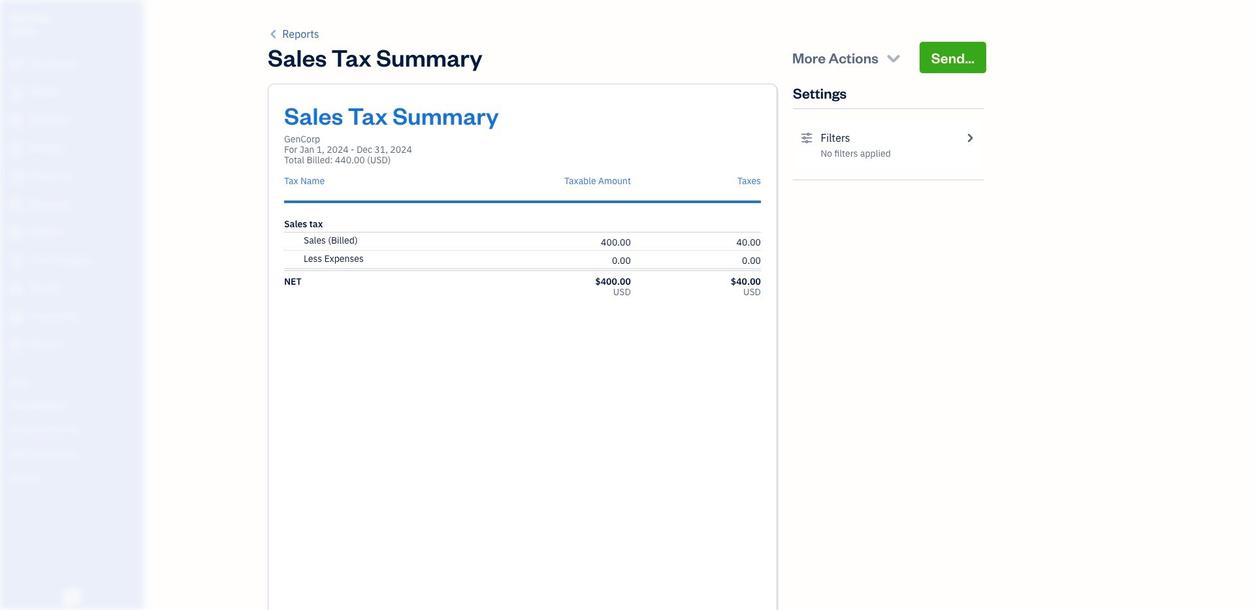 Task type: locate. For each thing, give the bounding box(es) containing it.
payment image
[[8, 171, 24, 184]]

dashboard image
[[8, 58, 24, 71]]

settings image
[[801, 130, 813, 146]]

report image
[[8, 339, 24, 352]]

project image
[[8, 227, 24, 240]]

expense image
[[8, 199, 24, 212]]

estimate image
[[8, 114, 24, 127]]

main element
[[0, 0, 176, 610]]

chevrondown image
[[885, 48, 903, 67]]



Task type: vqa. For each thing, say whether or not it's contained in the screenshot.
the right Settings
no



Task type: describe. For each thing, give the bounding box(es) containing it.
timer image
[[8, 255, 24, 268]]

chevronleft image
[[268, 26, 280, 42]]

freshbooks image
[[61, 589, 82, 605]]

team image
[[8, 283, 24, 296]]

chevronright image
[[964, 130, 976, 146]]

invoice image
[[8, 142, 24, 156]]

chart image
[[8, 311, 24, 324]]

client image
[[8, 86, 24, 99]]



